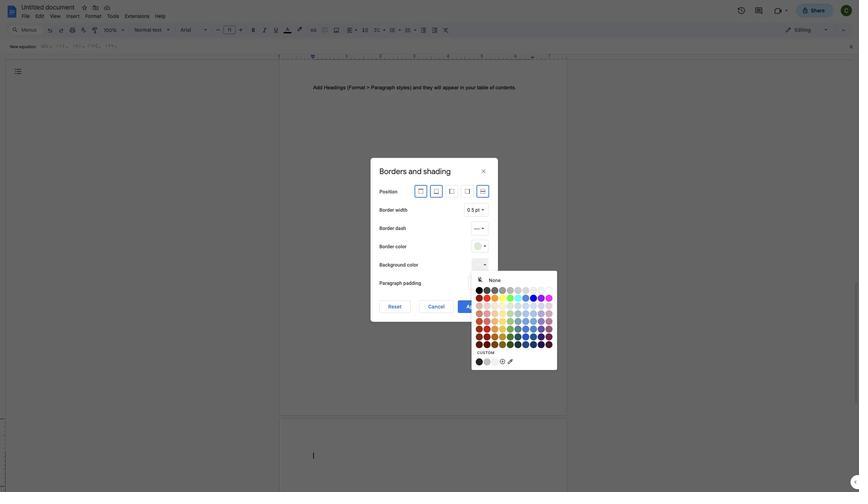 Task type: describe. For each thing, give the bounding box(es) containing it.
light green 2 cell
[[507, 310, 515, 317]]

light red 1 cell
[[484, 318, 491, 325]]

light green 1 image
[[507, 318, 514, 325]]

light orange 1 image
[[492, 318, 499, 325]]

none button
[[476, 275, 554, 286]]

red berry cell
[[476, 295, 484, 302]]

light magenta 2 cell
[[546, 310, 553, 317]]

dark red 3 image
[[484, 341, 491, 348]]

position
[[380, 189, 398, 195]]

1 row from the top
[[476, 13, 529, 493]]

white image
[[546, 287, 553, 294]]

light gray 1 image
[[523, 287, 530, 294]]

orange image
[[492, 295, 499, 302]]

reset button
[[380, 301, 411, 313]]

share. private to only me. image
[[802, 7, 809, 14]]

dark orange 2 cell
[[492, 333, 499, 341]]

light red berry 2 cell
[[476, 310, 484, 317]]

6 row from the top
[[476, 318, 553, 325]]

light red 2 cell
[[484, 310, 491, 317]]

dark green 1 image
[[507, 326, 514, 333]]

light purple 1 cell
[[538, 318, 546, 325]]

dark orange 1 cell
[[492, 326, 499, 333]]

light blue 1 cell
[[530, 318, 538, 325]]

light yellow 3 image
[[499, 303, 506, 310]]

3 row from the top
[[476, 295, 553, 302]]

cornflower blue image
[[523, 295, 530, 302]]

menu bar inside 'menu bar' banner
[[19, 9, 169, 21]]

light red 1 image
[[484, 318, 491, 325]]

dark cyan 2 image
[[515, 334, 522, 341]]

dark gray 2 cell
[[499, 287, 507, 294]]

dark red 1 image
[[484, 326, 491, 333]]

dark purple 3 image
[[538, 341, 545, 348]]

dark yellow 1 image
[[499, 326, 506, 333]]

custom color #bdc1c6, close to light gray 10 cell
[[484, 358, 491, 366]]

dark gray 4 cell
[[484, 287, 491, 294]]

borders and shading
[[380, 167, 451, 176]]

light yellow 2 image
[[499, 310, 506, 317]]

black image
[[476, 287, 483, 294]]

position toolbar
[[415, 185, 509, 493]]

dash
[[396, 226, 406, 231]]

dark yellow 3 image
[[499, 341, 506, 348]]

green image
[[507, 295, 514, 302]]

dark gray 4 image
[[484, 287, 491, 294]]

0.5 points option
[[468, 207, 480, 214]]

light cornflower blue 3 cell
[[523, 302, 530, 310]]

dark green 1 cell
[[507, 326, 515, 333]]

dark red berry 2 cell
[[476, 333, 484, 341]]

Menus field
[[9, 25, 44, 35]]

borders
[[380, 167, 407, 176]]

light yellow 1 image
[[499, 318, 506, 325]]

padding
[[404, 281, 421, 286]]

9 row from the top
[[476, 341, 553, 348]]

dark magenta 1 image
[[546, 326, 553, 333]]

dark green 2 cell
[[507, 333, 515, 341]]

light red berry 3 cell
[[476, 302, 484, 310]]

dark purple 1 image
[[538, 326, 545, 333]]

dark gray 1 cell
[[507, 287, 515, 294]]

purple image
[[538, 295, 545, 302]]

cyan image
[[515, 295, 522, 302]]

cancel button
[[420, 301, 454, 313]]

dark magenta 3 image
[[546, 341, 553, 348]]

equations toolbar
[[0, 40, 860, 54]]

top margin image
[[0, 419, 5, 455]]

dark yellow 2 cell
[[499, 333, 507, 341]]

border width list box
[[464, 203, 489, 217]]

dark yellow 2 image
[[499, 334, 506, 341]]

black cell
[[476, 287, 484, 294]]

light green 3 cell
[[507, 302, 515, 310]]

dark purple 2 image
[[538, 334, 545, 341]]

dark gray 3 cell
[[492, 287, 499, 294]]

light yellow 3 cell
[[499, 302, 507, 310]]

new
[[10, 44, 18, 49]]

dark magenta 2 image
[[546, 334, 553, 341]]

right margin image
[[531, 54, 567, 60]]

dark cyan 3 image
[[515, 341, 522, 348]]

dark red 3 cell
[[484, 341, 491, 348]]

light red berry 3 image
[[476, 303, 483, 310]]

custom color #f1f3f4, close to light gray 3 image
[[492, 359, 499, 366]]

4 row from the top
[[476, 302, 553, 310]]

light cyan 3 cell
[[515, 302, 522, 310]]

none menu
[[472, 13, 557, 493]]

magenta cell
[[546, 295, 553, 302]]

color for border color
[[396, 244, 407, 250]]

border dash
[[380, 226, 406, 231]]

light cyan 3 image
[[515, 303, 522, 310]]

cancel
[[428, 304, 445, 310]]

light red 3 image
[[484, 303, 491, 310]]

new equation button
[[8, 42, 38, 52]]

light magenta 3 cell
[[546, 302, 553, 310]]

light green 1 cell
[[507, 318, 515, 325]]

dark orange 1 image
[[492, 326, 499, 333]]

apply button
[[458, 301, 490, 313]]

dark cornflower blue 1 image
[[523, 326, 530, 333]]

light red berry 1 cell
[[476, 318, 484, 325]]

dark gray 1 image
[[507, 287, 514, 294]]

color for background color
[[407, 262, 418, 268]]

light purple 3 cell
[[538, 302, 546, 310]]

orange cell
[[492, 295, 499, 302]]

dark green 3 image
[[507, 341, 514, 348]]

dark cyan 3 cell
[[515, 341, 522, 348]]

dark cornflower blue 1 cell
[[523, 326, 530, 333]]

left margin image
[[280, 54, 315, 60]]

blue image
[[530, 295, 537, 302]]

dark orange 3 image
[[492, 341, 499, 348]]

Rename text field
[[19, 3, 79, 11]]

light purple 1 image
[[538, 318, 545, 325]]

light green 3 image
[[507, 303, 514, 310]]

light magenta 3 image
[[546, 303, 553, 310]]

light green 2 image
[[507, 310, 514, 317]]

dark gray 2 image
[[499, 287, 506, 294]]

dark blue 2 image
[[530, 334, 537, 341]]

light cornflower blue 2 image
[[523, 310, 530, 317]]

dark green 3 cell
[[507, 341, 515, 348]]

dark red berry 1 cell
[[476, 326, 484, 333]]

dark cornflower blue 2 image
[[523, 334, 530, 341]]

dark red 2 image
[[484, 334, 491, 341]]

menu bar banner
[[0, 0, 860, 493]]



Task type: locate. For each thing, give the bounding box(es) containing it.
paragraph padding list box
[[468, 277, 489, 290]]

light red berry 1 image
[[476, 318, 483, 325]]

light magenta 2 image
[[546, 310, 553, 317]]

border up background
[[380, 244, 394, 250]]

borders and shading application
[[0, 0, 860, 493]]

dark cyan 1 cell
[[515, 326, 522, 333]]

light cyan 1 cell
[[515, 318, 522, 325]]

gray image
[[515, 287, 522, 294]]

custom
[[478, 351, 495, 356]]

light orange 2 image
[[492, 310, 499, 317]]

dark yellow 1 cell
[[499, 326, 507, 333]]

light cornflower blue 1 cell
[[523, 318, 530, 325]]

dark red 1 cell
[[484, 326, 491, 333]]

color up padding
[[407, 262, 418, 268]]

8 row from the top
[[476, 333, 553, 341]]

new equation
[[10, 44, 36, 49]]

5 row from the top
[[476, 310, 553, 317]]

dark blue 1 cell
[[530, 326, 538, 333]]

light gray 3 cell
[[538, 287, 546, 294]]

dark red berry 3 image
[[476, 341, 483, 348]]

dark red berry 3 cell
[[476, 341, 484, 348]]

dark purple 1 cell
[[538, 326, 546, 333]]

main toolbar
[[44, 0, 452, 332]]

dark cornflower blue 3 cell
[[523, 341, 530, 348]]

yellow image
[[499, 295, 506, 302]]

yellow cell
[[499, 295, 507, 302]]

border dash list box
[[472, 222, 492, 236]]

dark cornflower blue 2 cell
[[523, 333, 530, 341]]

light blue 2 image
[[530, 310, 537, 317]]

light gray 2 image
[[530, 287, 537, 294]]

light cornflower blue 1 image
[[523, 318, 530, 325]]

0 vertical spatial border
[[380, 207, 394, 213]]

light red 3 cell
[[484, 302, 491, 310]]

border
[[380, 207, 394, 213], [380, 226, 394, 231], [380, 244, 394, 250]]

reset
[[388, 304, 402, 310]]

light magenta 1 cell
[[546, 318, 553, 325]]

dark green 2 image
[[507, 334, 514, 341]]

shading
[[424, 167, 451, 176]]

1 border from the top
[[380, 207, 394, 213]]

1 horizontal spatial color
[[407, 262, 418, 268]]

light cornflower blue 2 cell
[[523, 310, 530, 317]]

color
[[396, 244, 407, 250], [407, 262, 418, 268]]

light red berry 2 image
[[476, 310, 483, 317]]

paragraph
[[380, 281, 402, 286]]

red image
[[484, 295, 491, 302]]

borders and shading heading
[[380, 167, 451, 177]]

2 border from the top
[[380, 226, 394, 231]]

0 vertical spatial color
[[396, 244, 407, 250]]

light orange 3 image
[[492, 303, 499, 310]]

light gray 2 cell
[[530, 287, 538, 294]]

dark cornflower blue 3 image
[[523, 341, 530, 348]]

dark blue 2 cell
[[530, 333, 538, 341]]

and
[[409, 167, 422, 176]]

Star checkbox
[[80, 3, 89, 13]]

paragraph padding
[[380, 281, 421, 286]]

dark magenta 3 cell
[[546, 341, 553, 348]]

0 horizontal spatial color
[[396, 244, 407, 250]]

background
[[380, 262, 406, 268]]

dark purple 3 cell
[[538, 341, 546, 348]]

borders and shading dialog
[[371, 158, 509, 493]]

light blue 1 image
[[530, 318, 537, 325]]

blue cell
[[530, 295, 538, 302]]

green cell
[[507, 295, 515, 302]]

menu bar
[[19, 9, 169, 21]]

dark orange 3 cell
[[492, 341, 499, 348]]

custom color #222222, close to dark gray 30 cell
[[476, 358, 484, 366]]

dark magenta 2 cell
[[546, 333, 553, 341]]

dark magenta 1 cell
[[546, 326, 553, 333]]

border left width
[[380, 207, 394, 213]]

light blue 3 cell
[[530, 302, 538, 310]]

purple cell
[[538, 295, 546, 302]]

dark gray 3 image
[[492, 287, 499, 294]]

dark yellow 3 cell
[[499, 341, 507, 348]]

dark blue 3 cell
[[530, 341, 538, 348]]

cyan cell
[[515, 295, 522, 302]]

light blue 3 image
[[530, 303, 537, 310]]

light cyan 2 cell
[[515, 310, 522, 317]]

dark purple 2 cell
[[538, 333, 546, 341]]

pt
[[476, 207, 480, 213]]

light cyan 2 image
[[515, 310, 522, 317]]

dark red berry 1 image
[[476, 326, 483, 333]]

light orange 2 cell
[[492, 310, 499, 317]]

red berry image
[[476, 295, 483, 302]]

light yellow 1 cell
[[499, 318, 507, 325]]

border for border color
[[380, 244, 394, 250]]

width
[[396, 207, 408, 213]]

light red 2 image
[[484, 310, 491, 317]]

2 row from the top
[[476, 287, 553, 294]]

dark orange 2 image
[[492, 334, 499, 341]]

light orange 1 cell
[[492, 318, 499, 325]]

3 border from the top
[[380, 244, 394, 250]]

0.5
[[468, 207, 474, 213]]

cornflower blue cell
[[523, 295, 530, 302]]

light blue 2 cell
[[530, 310, 538, 317]]

magenta image
[[546, 295, 553, 302]]

apply
[[467, 304, 481, 310]]

0.5 pt
[[468, 207, 480, 213]]

border left dash
[[380, 226, 394, 231]]

dark cyan 1 image
[[515, 326, 522, 333]]

1 vertical spatial border
[[380, 226, 394, 231]]

dark blue 3 image
[[530, 341, 537, 348]]

red cell
[[484, 295, 491, 302]]

dark cyan 2 cell
[[515, 333, 522, 341]]

light cyan 1 image
[[515, 318, 522, 325]]

custom color #222222, close to dark gray 30 image
[[476, 359, 483, 366]]

light yellow 2 cell
[[499, 310, 507, 317]]

equation
[[19, 44, 36, 49]]

1 vertical spatial color
[[407, 262, 418, 268]]

dark red berry 2 image
[[476, 334, 483, 341]]

border color
[[380, 244, 407, 250]]

border for border width
[[380, 207, 394, 213]]

light purple 2 cell
[[538, 310, 546, 317]]

light cornflower blue 3 image
[[523, 303, 530, 310]]

light gray 3 image
[[538, 287, 545, 294]]

custom button
[[476, 349, 554, 358]]

background color
[[380, 262, 418, 268]]

border for border dash
[[380, 226, 394, 231]]

7 row from the top
[[476, 326, 553, 333]]

light gray 1 cell
[[523, 287, 530, 294]]

color down dash
[[396, 244, 407, 250]]

dark red 2 cell
[[484, 333, 491, 341]]

dark blue 1 image
[[530, 326, 537, 333]]

row
[[476, 13, 529, 493], [476, 287, 553, 294], [476, 295, 553, 302], [476, 302, 553, 310], [476, 310, 553, 317], [476, 318, 553, 325], [476, 326, 553, 333], [476, 333, 553, 341], [476, 341, 553, 348]]

border width
[[380, 207, 408, 213]]

light purple 3 image
[[538, 303, 545, 310]]

custom color #bdc1c6, close to light gray 10 image
[[484, 359, 491, 366]]

2 vertical spatial border
[[380, 244, 394, 250]]

light orange 3 cell
[[492, 302, 499, 310]]

custom color #f1f3f4, close to light gray 3 cell
[[492, 358, 499, 366]]

none
[[489, 278, 501, 283]]

gray cell
[[515, 287, 522, 294]]

light magenta 1 image
[[546, 318, 553, 325]]

light purple 2 image
[[538, 310, 545, 317]]



Task type: vqa. For each thing, say whether or not it's contained in the screenshot.
the Replace on the top right of page
no



